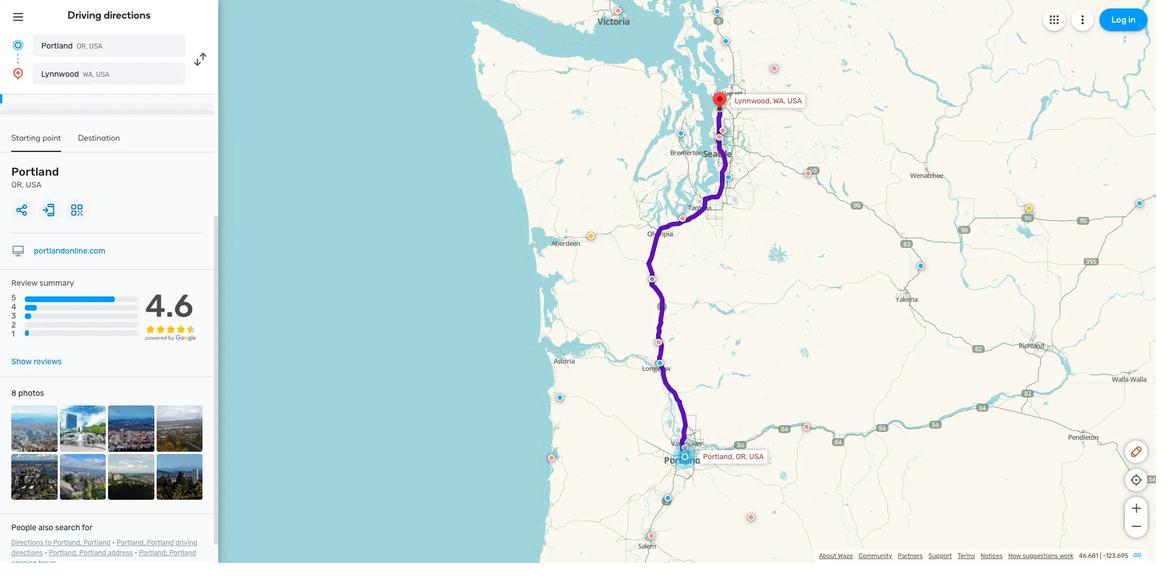 Task type: vqa. For each thing, say whether or not it's contained in the screenshot.
Choose destination text field
no



Task type: describe. For each thing, give the bounding box(es) containing it.
show reviews
[[11, 358, 62, 367]]

4.6
[[145, 288, 194, 325]]

zoom out image
[[1129, 520, 1143, 534]]

hazard image
[[588, 233, 594, 240]]

189.5 miles
[[32, 86, 72, 94]]

46.681
[[1079, 553, 1098, 561]]

waze
[[838, 553, 853, 561]]

-
[[1103, 553, 1106, 561]]

terms
[[958, 553, 975, 561]]

driving directions
[[68, 9, 151, 21]]

people
[[11, 524, 36, 533]]

how suggestions work link
[[1008, 553, 1074, 561]]

to
[[45, 540, 52, 548]]

driving
[[176, 540, 197, 548]]

lynnwood,
[[735, 97, 772, 105]]

portland inside "portland, portland driving directions"
[[147, 540, 174, 548]]

8
[[11, 389, 16, 399]]

review
[[11, 279, 38, 288]]

directions to portland, portland
[[11, 540, 111, 548]]

suggestions
[[1023, 553, 1058, 561]]

portland, or, usa
[[703, 453, 764, 462]]

directions
[[11, 540, 43, 548]]

partners link
[[898, 553, 923, 561]]

image 7 of portland, portland image
[[108, 455, 154, 501]]

1 vertical spatial portland or, usa
[[11, 165, 59, 190]]

189.5
[[32, 86, 50, 94]]

about
[[819, 553, 837, 561]]

work
[[1059, 553, 1074, 561]]

notices
[[981, 553, 1003, 561]]

terms link
[[958, 553, 975, 561]]

current location image
[[11, 38, 25, 52]]

wa, for lynnwood,
[[773, 97, 786, 105]]

pencil image
[[1130, 446, 1143, 459]]

portlandonline.com link
[[34, 247, 105, 256]]

5 4 3 2 1
[[11, 294, 16, 340]]

portland, for portland, portland driving directions
[[117, 540, 145, 548]]

reviews
[[34, 358, 62, 367]]

how
[[1008, 553, 1021, 561]]

portland, portland driving directions link
[[11, 540, 197, 558]]

lynnwood wa, usa
[[41, 70, 110, 79]]

1 horizontal spatial or,
[[77, 42, 87, 50]]

4
[[11, 303, 16, 312]]

8 photos
[[11, 389, 44, 399]]

image 1 of portland, portland image
[[11, 406, 57, 452]]

image 8 of portland, portland image
[[156, 455, 202, 501]]

2 vertical spatial or,
[[736, 453, 748, 462]]

community
[[859, 553, 892, 561]]

starting point
[[11, 133, 61, 143]]

directions to portland, portland link
[[11, 540, 111, 548]]

hazard image
[[1025, 205, 1032, 212]]

support link
[[929, 553, 952, 561]]

partners
[[898, 553, 923, 561]]

portland, portland address link
[[49, 550, 133, 558]]

portland, portland driving directions
[[11, 540, 197, 558]]



Task type: locate. For each thing, give the bounding box(es) containing it.
1 vertical spatial wa,
[[773, 97, 786, 105]]

summary
[[39, 279, 74, 288]]

portland,
[[703, 453, 734, 462], [53, 540, 82, 548], [117, 540, 145, 548], [49, 550, 77, 558], [139, 550, 168, 558]]

directions up opening
[[11, 550, 43, 558]]

road closed image
[[771, 65, 778, 72], [716, 134, 723, 141], [805, 170, 812, 177], [679, 216, 686, 222], [656, 339, 662, 346], [803, 424, 810, 431], [682, 445, 688, 452], [681, 451, 688, 458], [548, 455, 555, 462], [748, 515, 755, 522], [648, 533, 655, 540]]

about waze link
[[819, 553, 853, 561]]

portland, portland opening hours link
[[11, 550, 196, 564]]

1 horizontal spatial directions
[[104, 9, 151, 21]]

2 horizontal spatial or,
[[736, 453, 748, 462]]

wa, right lynnwood, on the top of the page
[[773, 97, 786, 105]]

or,
[[77, 42, 87, 50], [11, 180, 24, 190], [736, 453, 748, 462]]

0 horizontal spatial wa,
[[83, 71, 94, 79]]

search
[[55, 524, 80, 533]]

people also search for
[[11, 524, 92, 533]]

starting point button
[[11, 133, 61, 152]]

hours
[[39, 560, 57, 564]]

support
[[929, 553, 952, 561]]

wa, inside lynnwood wa, usa
[[83, 71, 94, 79]]

lynnwood
[[41, 70, 79, 79]]

0 vertical spatial or,
[[77, 42, 87, 50]]

opening
[[11, 560, 37, 564]]

portlandonline.com
[[34, 247, 105, 256]]

link image
[[1133, 551, 1142, 561]]

0 vertical spatial directions
[[104, 9, 151, 21]]

portland
[[41, 41, 73, 51], [11, 165, 59, 179], [84, 540, 111, 548], [147, 540, 174, 548], [79, 550, 106, 558], [169, 550, 196, 558]]

miles
[[52, 86, 72, 94]]

usa
[[89, 42, 103, 50], [96, 71, 110, 79], [787, 97, 802, 105], [26, 180, 41, 190], [749, 453, 764, 462]]

also
[[38, 524, 53, 533]]

for
[[82, 524, 92, 533]]

1 vertical spatial road closed image
[[719, 127, 726, 134]]

police image
[[714, 8, 721, 15], [678, 130, 684, 137], [917, 263, 924, 270], [665, 495, 671, 502]]

starting
[[11, 133, 40, 143]]

0 horizontal spatial directions
[[11, 550, 43, 558]]

portland or, usa
[[41, 41, 103, 51], [11, 165, 59, 190]]

portland or, usa down starting point button
[[11, 165, 59, 190]]

3
[[11, 312, 16, 321]]

lynnwood, wa, usa
[[735, 97, 802, 105]]

portland, for portland, portland address
[[49, 550, 77, 558]]

portland, inside "portland, portland driving directions"
[[117, 540, 145, 548]]

1 vertical spatial or,
[[11, 180, 24, 190]]

road closed image
[[615, 7, 622, 14], [719, 127, 726, 134]]

computer image
[[11, 245, 25, 258]]

portland, for portland, or, usa
[[703, 453, 734, 462]]

1
[[11, 330, 15, 340]]

portland or, usa up lynnwood wa, usa
[[41, 41, 103, 51]]

destination button
[[78, 133, 120, 151]]

1 horizontal spatial wa,
[[773, 97, 786, 105]]

0 horizontal spatial or,
[[11, 180, 24, 190]]

about waze community partners support terms notices how suggestions work 46.681 | -123.695
[[819, 553, 1128, 561]]

image 2 of portland, portland image
[[60, 406, 106, 452]]

driving
[[68, 9, 102, 21]]

wa, right lynnwood
[[83, 71, 94, 79]]

5
[[11, 294, 16, 303]]

wa,
[[83, 71, 94, 79], [773, 97, 786, 105]]

police image
[[722, 38, 729, 45], [725, 174, 732, 181], [1136, 200, 1143, 207], [657, 360, 663, 367], [557, 395, 563, 402]]

1 vertical spatial directions
[[11, 550, 43, 558]]

portland, inside portland, portland opening hours
[[139, 550, 168, 558]]

directions
[[104, 9, 151, 21], [11, 550, 43, 558]]

community link
[[859, 553, 892, 561]]

review summary
[[11, 279, 74, 288]]

zoom in image
[[1129, 502, 1143, 516]]

0 horizontal spatial road closed image
[[615, 7, 622, 14]]

|
[[1100, 553, 1101, 561]]

0 vertical spatial road closed image
[[615, 7, 622, 14]]

accident image
[[649, 276, 656, 283]]

show
[[11, 358, 32, 367]]

image 5 of portland, portland image
[[11, 455, 57, 501]]

2
[[11, 321, 16, 331]]

address
[[108, 550, 133, 558]]

photos
[[18, 389, 44, 399]]

destination
[[78, 133, 120, 143]]

wa, for lynnwood
[[83, 71, 94, 79]]

directions right the driving
[[104, 9, 151, 21]]

image 4 of portland, portland image
[[156, 406, 202, 452]]

point
[[43, 133, 61, 143]]

portland, for portland, portland opening hours
[[139, 550, 168, 558]]

usa inside lynnwood wa, usa
[[96, 71, 110, 79]]

portland, portland opening hours
[[11, 550, 196, 564]]

1 horizontal spatial road closed image
[[719, 127, 726, 134]]

123.695
[[1106, 553, 1128, 561]]

0 vertical spatial wa,
[[83, 71, 94, 79]]

0 vertical spatial portland or, usa
[[41, 41, 103, 51]]

portland inside portland, portland opening hours
[[169, 550, 196, 558]]

portland, portland address
[[49, 550, 133, 558]]

directions inside "portland, portland driving directions"
[[11, 550, 43, 558]]

location image
[[11, 67, 25, 80]]

notices link
[[981, 553, 1003, 561]]

image 6 of portland, portland image
[[60, 455, 106, 501]]

image 3 of portland, portland image
[[108, 406, 154, 452]]



